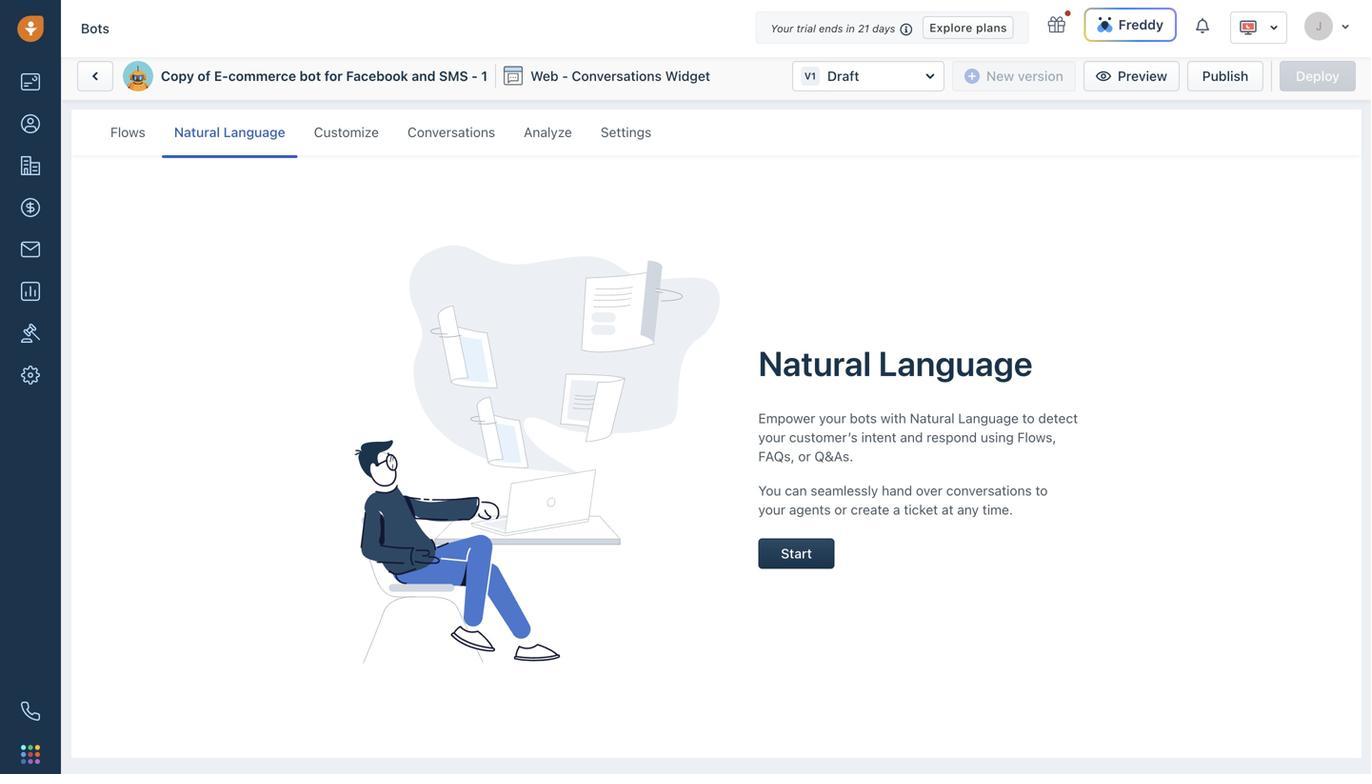 Task type: describe. For each thing, give the bounding box(es) containing it.
freddy
[[1119, 17, 1164, 32]]

days
[[872, 22, 896, 35]]

bots
[[81, 20, 109, 36]]

missing translation "unavailable" for locale "en-us" image
[[1239, 18, 1258, 37]]

ic_info_icon image
[[900, 21, 913, 37]]

explore
[[930, 21, 973, 34]]

trial
[[797, 22, 816, 35]]

freddy button
[[1084, 8, 1177, 42]]

21
[[858, 22, 869, 35]]

phone element
[[11, 692, 50, 730]]

plans
[[976, 21, 1007, 34]]

ic_arrow_down image
[[1341, 21, 1350, 32]]



Task type: vqa. For each thing, say whether or not it's contained in the screenshot.
left quickly
no



Task type: locate. For each thing, give the bounding box(es) containing it.
explore plans button
[[923, 16, 1014, 39]]

in
[[846, 22, 855, 35]]

your trial ends in 21 days
[[771, 22, 896, 35]]

phone image
[[21, 702, 40, 721]]

explore plans
[[930, 21, 1007, 34]]

your
[[771, 22, 794, 35]]

properties image
[[21, 324, 40, 343]]

bell regular image
[[1196, 17, 1211, 35]]

freshworks switcher image
[[21, 745, 40, 764]]

ends
[[819, 22, 843, 35]]

ic_arrow_down image
[[1269, 21, 1279, 34]]



